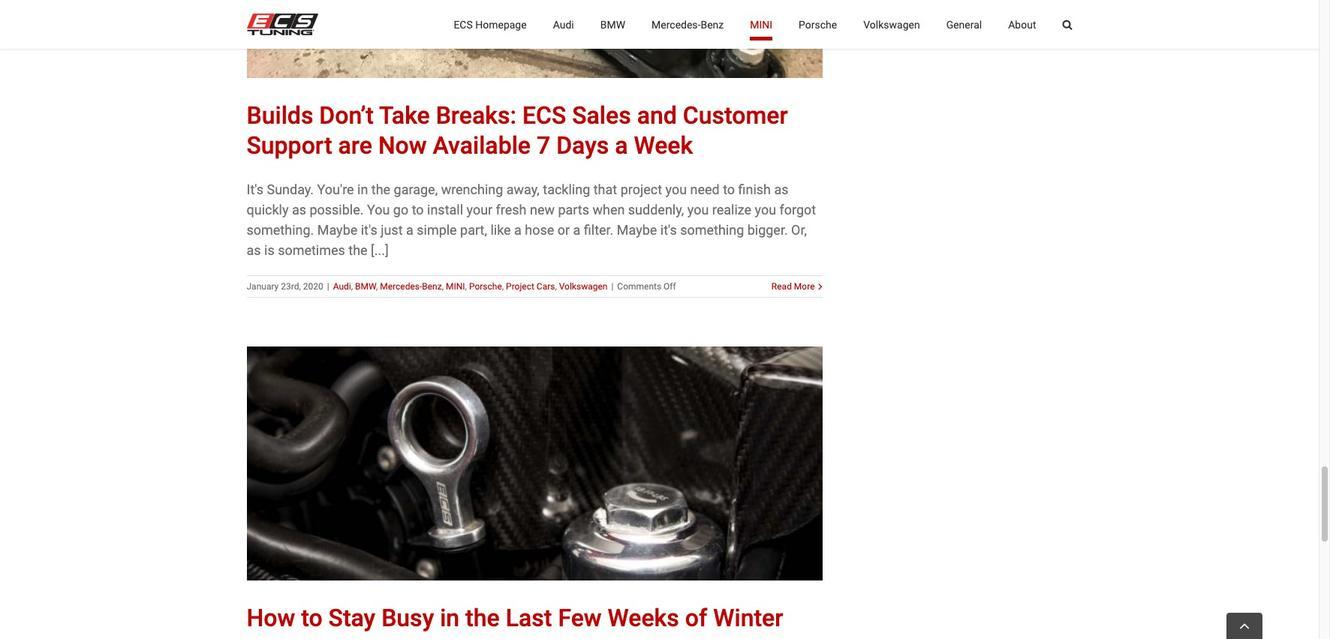 Task type: vqa. For each thing, say whether or not it's contained in the screenshot.
top BMW
yes



Task type: locate. For each thing, give the bounding box(es) containing it.
1 horizontal spatial |
[[612, 282, 614, 292]]

in right busy
[[440, 605, 460, 633]]

1 vertical spatial mercedes-benz link
[[380, 282, 442, 292]]

maybe
[[318, 222, 358, 238], [617, 222, 657, 238]]

take
[[379, 102, 430, 130]]

ecs up 7
[[523, 102, 567, 130]]

2 it's from the left
[[661, 222, 677, 238]]

0 horizontal spatial porsche link
[[469, 282, 502, 292]]

volkswagen link left general
[[864, 0, 921, 49]]

is
[[264, 243, 275, 259]]

1 horizontal spatial porsche link
[[799, 0, 838, 49]]

0 horizontal spatial mercedes-benz link
[[380, 282, 442, 292]]

0 horizontal spatial the
[[349, 243, 368, 259]]

busy
[[382, 605, 434, 633]]

to up realize
[[723, 182, 735, 198]]

mini link right mercedes-benz
[[751, 0, 773, 49]]

need
[[691, 182, 720, 198]]

mini
[[751, 18, 773, 30], [446, 282, 465, 292]]

0 vertical spatial audi link
[[553, 0, 574, 49]]

0 vertical spatial bmw
[[601, 18, 626, 30]]

bmw down '[...]'
[[355, 282, 376, 292]]

0 vertical spatial to
[[723, 182, 735, 198]]

0 vertical spatial in
[[358, 182, 368, 198]]

to right the "go"
[[412, 202, 424, 218]]

how to stay busy in the last few weeks of winter image
[[247, 347, 823, 581]]

volkswagen link right the cars
[[559, 282, 608, 292]]

0 vertical spatial mercedes-benz link
[[652, 0, 724, 49]]

mini right mercedes-benz
[[751, 18, 773, 30]]

1 vertical spatial porsche
[[469, 282, 502, 292]]

that
[[594, 182, 618, 198]]

or,
[[792, 222, 807, 238]]

volkswagen right the cars
[[559, 282, 608, 292]]

maybe down possible.
[[318, 222, 358, 238]]

1 horizontal spatial mini link
[[751, 0, 773, 49]]

you up "bigger."
[[755, 202, 777, 218]]

0 horizontal spatial |
[[327, 282, 329, 292]]

builds
[[247, 102, 314, 130]]

audi link right "homepage"
[[553, 0, 574, 49]]

you
[[666, 182, 687, 198], [688, 202, 709, 218], [755, 202, 777, 218]]

0 vertical spatial volkswagen link
[[864, 0, 921, 49]]

1 horizontal spatial volkswagen link
[[864, 0, 921, 49]]

ecs tuning logo image
[[247, 14, 318, 35]]

are
[[338, 132, 372, 160]]

off
[[664, 282, 677, 292]]

porsche link
[[799, 0, 838, 49], [469, 282, 502, 292]]

2 vertical spatial as
[[247, 243, 261, 259]]

it's
[[247, 182, 264, 198]]

0 vertical spatial ecs
[[454, 18, 473, 30]]

the left '[...]'
[[349, 243, 368, 259]]

0 vertical spatial mini
[[751, 18, 773, 30]]

to left the stay
[[301, 605, 323, 633]]

0 horizontal spatial audi
[[333, 282, 351, 292]]

1 horizontal spatial mercedes-benz link
[[652, 0, 724, 49]]

1 horizontal spatial bmw
[[601, 18, 626, 30]]

1 horizontal spatial to
[[412, 202, 424, 218]]

0 horizontal spatial maybe
[[318, 222, 358, 238]]

bigger.
[[748, 222, 788, 238]]

1 vertical spatial mini link
[[446, 282, 465, 292]]

fresh
[[496, 202, 527, 218]]

0 horizontal spatial it's
[[361, 222, 378, 238]]

tackling
[[543, 182, 591, 198]]

the up you
[[372, 182, 391, 198]]

1 maybe from the left
[[318, 222, 358, 238]]

bmw left mercedes-benz
[[601, 18, 626, 30]]

1 horizontal spatial maybe
[[617, 222, 657, 238]]

1 horizontal spatial bmw link
[[601, 0, 626, 49]]

1 vertical spatial audi link
[[333, 282, 351, 292]]

in inside it's sunday. you're in the garage, wrenching away, tackling that project you need to finish as quickly as possible. you go to install your fresh new parts when suddenly, you realize you forgot something. maybe it's just a simple part, like a hose or a filter. maybe it's something bigger. or, as is sometimes the [...]
[[358, 182, 368, 198]]

hose
[[525, 222, 555, 238]]

it's sunday. you're in the garage, wrenching away, tackling that project you need to finish as quickly as possible. you go to install your fresh new parts when suddenly, you realize you forgot something. maybe it's just a simple part, like a hose or a filter. maybe it's something bigger. or, as is sometimes the [...]
[[247, 182, 817, 259]]

1 horizontal spatial ecs
[[523, 102, 567, 130]]

how
[[247, 605, 295, 633]]

0 vertical spatial porsche
[[799, 18, 838, 30]]

mercedes-benz link
[[652, 0, 724, 49], [380, 282, 442, 292]]

as up the "forgot"
[[775, 182, 789, 198]]

0 vertical spatial bmw link
[[601, 0, 626, 49]]

|
[[327, 282, 329, 292], [612, 282, 614, 292]]

1 horizontal spatial as
[[292, 202, 306, 218]]

maybe down suddenly,
[[617, 222, 657, 238]]

0 horizontal spatial to
[[301, 605, 323, 633]]

how to stay busy in the last few weeks of winter link
[[247, 605, 784, 633]]

0 horizontal spatial ecs
[[454, 18, 473, 30]]

volkswagen link
[[864, 0, 921, 49], [559, 282, 608, 292]]

0 vertical spatial volkswagen
[[864, 18, 921, 30]]

mini link down part,
[[446, 282, 465, 292]]

benz
[[701, 18, 724, 30], [422, 282, 442, 292]]

3 , from the left
[[442, 282, 444, 292]]

1 vertical spatial in
[[440, 605, 460, 633]]

1 vertical spatial audi
[[333, 282, 351, 292]]

you're
[[317, 182, 354, 198]]

0 horizontal spatial volkswagen
[[559, 282, 608, 292]]

away,
[[507, 182, 540, 198]]

ecs homepage
[[454, 18, 527, 30]]

the
[[372, 182, 391, 198], [349, 243, 368, 259], [466, 605, 500, 633]]

of
[[686, 605, 708, 633]]

audi right "homepage"
[[553, 18, 574, 30]]

2 horizontal spatial the
[[466, 605, 500, 633]]

forgot
[[780, 202, 817, 218]]

1 horizontal spatial in
[[440, 605, 460, 633]]

1 vertical spatial bmw
[[355, 282, 376, 292]]

wrenching
[[441, 182, 503, 198]]

| left comments
[[612, 282, 614, 292]]

bmw
[[601, 18, 626, 30], [355, 282, 376, 292]]

1 vertical spatial the
[[349, 243, 368, 259]]

[...]
[[371, 243, 389, 259]]

0 horizontal spatial benz
[[422, 282, 442, 292]]

mercedes-
[[652, 18, 701, 30], [380, 282, 422, 292]]

a right like
[[515, 222, 522, 238]]

audi link
[[553, 0, 574, 49], [333, 282, 351, 292]]

2 vertical spatial the
[[466, 605, 500, 633]]

it's down you
[[361, 222, 378, 238]]

part,
[[461, 222, 487, 238]]

0 horizontal spatial bmw link
[[355, 282, 376, 292]]

2 , from the left
[[376, 282, 378, 292]]

ecs
[[454, 18, 473, 30], [523, 102, 567, 130]]

1 vertical spatial ecs
[[523, 102, 567, 130]]

1 vertical spatial porsche link
[[469, 282, 502, 292]]

0 horizontal spatial volkswagen link
[[559, 282, 608, 292]]

mini down part,
[[446, 282, 465, 292]]

when
[[593, 202, 625, 218]]

last
[[506, 605, 552, 633]]

bmw link left mercedes-benz
[[601, 0, 626, 49]]

a down sales
[[615, 132, 628, 160]]

mini link
[[751, 0, 773, 49], [446, 282, 465, 292]]

ecs left "homepage"
[[454, 18, 473, 30]]

audi
[[553, 18, 574, 30], [333, 282, 351, 292]]

sales
[[573, 102, 631, 130]]

audi link right 2020 at the top
[[333, 282, 351, 292]]

0 horizontal spatial in
[[358, 182, 368, 198]]

1 vertical spatial mini
[[446, 282, 465, 292]]

as
[[775, 182, 789, 198], [292, 202, 306, 218], [247, 243, 261, 259]]

how to stay busy in the last few weeks of winter
[[247, 605, 784, 633]]

it's
[[361, 222, 378, 238], [661, 222, 677, 238]]

builds don't take breaks: ecs sales and customer support are now available 7 days a week image
[[247, 0, 823, 78]]

something
[[681, 222, 745, 238]]

general link
[[947, 0, 983, 49]]

it's down suddenly,
[[661, 222, 677, 238]]

0 vertical spatial audi
[[553, 18, 574, 30]]

| right 2020 at the top
[[327, 282, 329, 292]]

garage,
[[394, 182, 438, 198]]

0 vertical spatial the
[[372, 182, 391, 198]]

bmw link down '[...]'
[[355, 282, 376, 292]]

4 , from the left
[[465, 282, 467, 292]]

2 vertical spatial to
[[301, 605, 323, 633]]

project
[[506, 282, 535, 292]]

quickly
[[247, 202, 289, 218]]

as down 'sunday.'
[[292, 202, 306, 218]]

audi right 2020 at the top
[[333, 282, 351, 292]]

to
[[723, 182, 735, 198], [412, 202, 424, 218], [301, 605, 323, 633]]

the left last
[[466, 605, 500, 633]]

2020
[[303, 282, 324, 292]]

0 vertical spatial mercedes-
[[652, 18, 701, 30]]

now
[[378, 132, 427, 160]]

a
[[615, 132, 628, 160], [406, 222, 414, 238], [515, 222, 522, 238], [574, 222, 581, 238]]

porsche
[[799, 18, 838, 30], [469, 282, 502, 292]]

0 horizontal spatial as
[[247, 243, 261, 259]]

1 horizontal spatial it's
[[661, 222, 677, 238]]

bmw link
[[601, 0, 626, 49], [355, 282, 376, 292]]

in up you
[[358, 182, 368, 198]]

0 horizontal spatial mercedes-
[[380, 282, 422, 292]]

0 vertical spatial benz
[[701, 18, 724, 30]]

1 vertical spatial bmw link
[[355, 282, 376, 292]]

just
[[381, 222, 403, 238]]

volkswagen left general
[[864, 18, 921, 30]]

6 , from the left
[[555, 282, 557, 292]]

2 horizontal spatial as
[[775, 182, 789, 198]]

0 vertical spatial mini link
[[751, 0, 773, 49]]

0 horizontal spatial audi link
[[333, 282, 351, 292]]

a inside builds don't take breaks: ecs sales and customer support are now available 7 days a week
[[615, 132, 628, 160]]

0 horizontal spatial mini
[[446, 282, 465, 292]]

,
[[351, 282, 353, 292], [376, 282, 378, 292], [442, 282, 444, 292], [465, 282, 467, 292], [502, 282, 504, 292], [555, 282, 557, 292]]

as left is
[[247, 243, 261, 259]]



Task type: describe. For each thing, give the bounding box(es) containing it.
weeks
[[608, 605, 680, 633]]

5 , from the left
[[502, 282, 504, 292]]

or
[[558, 222, 570, 238]]

project
[[621, 182, 663, 198]]

read
[[772, 282, 792, 292]]

customer
[[683, 102, 788, 130]]

1 vertical spatial to
[[412, 202, 424, 218]]

support
[[247, 132, 332, 160]]

sometimes
[[278, 243, 345, 259]]

you down need
[[688, 202, 709, 218]]

1 , from the left
[[351, 282, 353, 292]]

1 vertical spatial mercedes-
[[380, 282, 422, 292]]

2 maybe from the left
[[617, 222, 657, 238]]

1 vertical spatial benz
[[422, 282, 442, 292]]

days
[[557, 132, 609, 160]]

general
[[947, 18, 983, 30]]

1 horizontal spatial porsche
[[799, 18, 838, 30]]

simple
[[417, 222, 457, 238]]

a right just
[[406, 222, 414, 238]]

project cars link
[[506, 282, 555, 292]]

read more link
[[772, 280, 815, 294]]

possible.
[[310, 202, 364, 218]]

you
[[367, 202, 390, 218]]

0 horizontal spatial bmw
[[355, 282, 376, 292]]

filter.
[[584, 222, 614, 238]]

1 horizontal spatial audi link
[[553, 0, 574, 49]]

january 23rd, 2020 | audi , bmw , mercedes-benz , mini , porsche , project cars , volkswagen | comments off
[[247, 282, 677, 292]]

1 it's from the left
[[361, 222, 378, 238]]

cars
[[537, 282, 555, 292]]

week
[[634, 132, 693, 160]]

read more
[[772, 282, 815, 292]]

1 horizontal spatial mini
[[751, 18, 773, 30]]

about link
[[1009, 0, 1037, 49]]

install
[[427, 202, 463, 218]]

and
[[637, 102, 677, 130]]

comments
[[618, 282, 662, 292]]

few
[[558, 605, 602, 633]]

about
[[1009, 18, 1037, 30]]

go
[[393, 202, 409, 218]]

breaks:
[[436, 102, 517, 130]]

finish
[[739, 182, 771, 198]]

something.
[[247, 222, 314, 238]]

january
[[247, 282, 279, 292]]

new
[[530, 202, 555, 218]]

available
[[433, 132, 531, 160]]

1 horizontal spatial the
[[372, 182, 391, 198]]

1 vertical spatial volkswagen
[[559, 282, 608, 292]]

ecs inside builds don't take breaks: ecs sales and customer support are now available 7 days a week
[[523, 102, 567, 130]]

realize
[[713, 202, 752, 218]]

0 horizontal spatial porsche
[[469, 282, 502, 292]]

don't
[[319, 102, 374, 130]]

you up suddenly,
[[666, 182, 687, 198]]

ecs homepage link
[[454, 0, 527, 49]]

1 vertical spatial volkswagen link
[[559, 282, 608, 292]]

mercedes-benz
[[652, 18, 724, 30]]

1 horizontal spatial mercedes-
[[652, 18, 701, 30]]

1 vertical spatial as
[[292, 202, 306, 218]]

your
[[467, 202, 493, 218]]

stay
[[329, 605, 376, 633]]

7
[[537, 132, 551, 160]]

2 horizontal spatial to
[[723, 182, 735, 198]]

0 horizontal spatial mini link
[[446, 282, 465, 292]]

like
[[491, 222, 511, 238]]

0 vertical spatial porsche link
[[799, 0, 838, 49]]

builds don't take breaks: ecs sales and customer support are now available 7 days a week
[[247, 102, 788, 160]]

more
[[795, 282, 815, 292]]

1 horizontal spatial volkswagen
[[864, 18, 921, 30]]

homepage
[[476, 18, 527, 30]]

winter
[[714, 605, 784, 633]]

sunday.
[[267, 182, 314, 198]]

23rd,
[[281, 282, 301, 292]]

2 | from the left
[[612, 282, 614, 292]]

suddenly,
[[629, 202, 684, 218]]

parts
[[558, 202, 590, 218]]

1 | from the left
[[327, 282, 329, 292]]

1 horizontal spatial audi
[[553, 18, 574, 30]]

0 vertical spatial as
[[775, 182, 789, 198]]

builds don't take breaks: ecs sales and customer support are now available 7 days a week link
[[247, 102, 788, 160]]

a right or
[[574, 222, 581, 238]]

1 horizontal spatial benz
[[701, 18, 724, 30]]



